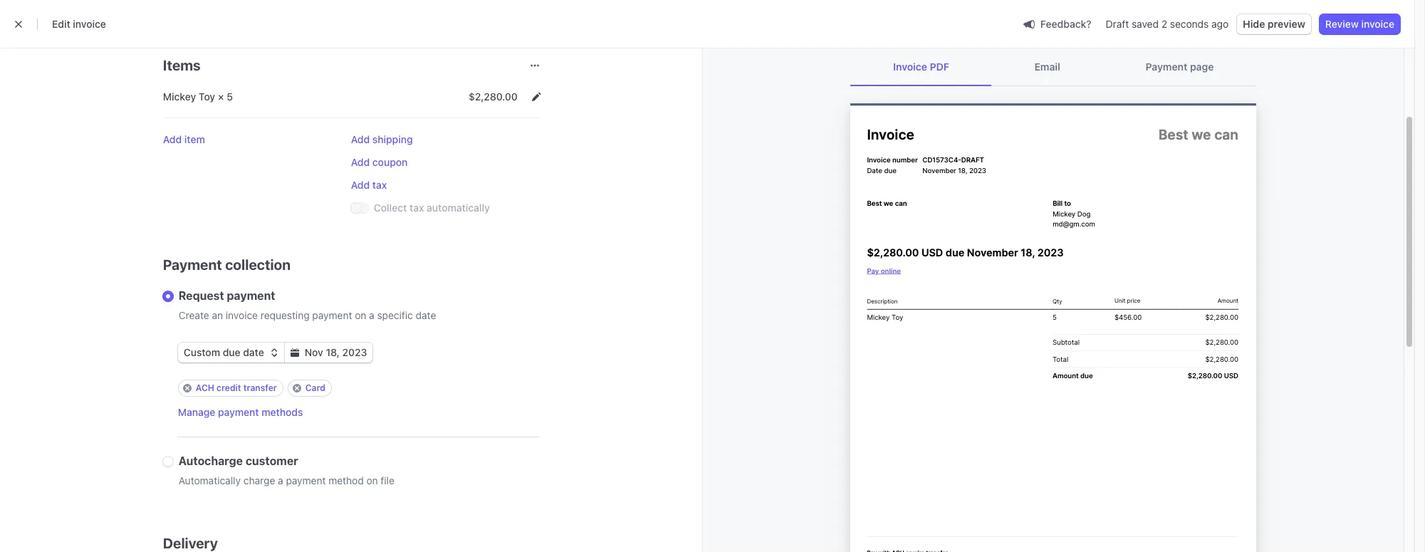 Task type: describe. For each thing, give the bounding box(es) containing it.
payment inside autocharge customer automatically charge a payment method on file
[[286, 475, 326, 487]]

delivery
[[163, 535, 218, 551]]

review invoice
[[1326, 18, 1395, 30]]

feedback?
[[1041, 17, 1092, 30]]

remove ach credit transfer image
[[183, 384, 191, 393]]

card
[[306, 383, 326, 393]]

method
[[329, 475, 364, 487]]

add tax button
[[351, 178, 387, 192]]

invoice
[[893, 61, 927, 73]]

preview
[[1268, 18, 1306, 30]]

request payment create an invoice requesting payment on a specific date
[[179, 289, 436, 321]]

svg image inside 'nov 18, 2023' button
[[291, 348, 299, 357]]

on for customer
[[367, 475, 378, 487]]

mickey toy × 5
[[163, 90, 233, 103]]

add for add tax
[[351, 179, 370, 191]]

ach credit transfer
[[196, 383, 277, 393]]

coupon
[[373, 156, 408, 168]]

payment page
[[1146, 61, 1214, 73]]

5
[[227, 90, 233, 103]]

add for add coupon
[[351, 156, 370, 168]]

tab list containing invoice pdf
[[851, 48, 1257, 86]]

payment for payment page
[[1146, 61, 1188, 73]]

email
[[1035, 61, 1060, 73]]

invoice pdf
[[893, 61, 949, 73]]

seconds
[[1170, 18, 1209, 30]]

2
[[1162, 18, 1168, 30]]

requesting
[[261, 309, 310, 321]]

autocharge customer automatically charge a payment method on file
[[179, 455, 395, 487]]

feedback? button
[[1018, 14, 1098, 34]]

manage
[[178, 406, 215, 418]]

an
[[212, 309, 223, 321]]

specific
[[377, 309, 413, 321]]

customer
[[246, 455, 298, 467]]

svg image
[[270, 348, 278, 357]]

tax for collect
[[410, 202, 424, 214]]

nov
[[305, 346, 323, 358]]

custom due date
[[184, 346, 264, 358]]

create
[[179, 309, 209, 321]]

toy
[[199, 90, 215, 103]]

2023
[[342, 346, 367, 358]]

nov 18, 2023 button
[[285, 343, 373, 363]]

automatically
[[427, 202, 490, 214]]

request
[[179, 289, 224, 302]]

payment up 18,
[[312, 309, 352, 321]]

pdf
[[930, 61, 949, 73]]

×
[[218, 90, 224, 103]]

ago
[[1212, 18, 1229, 30]]

on for payment
[[355, 309, 366, 321]]

items
[[163, 57, 201, 73]]

review
[[1326, 18, 1359, 30]]

add item
[[163, 133, 205, 145]]

tax for add
[[373, 179, 387, 191]]

collect
[[374, 202, 407, 214]]

due
[[223, 346, 241, 358]]



Task type: vqa. For each thing, say whether or not it's contained in the screenshot.
"code" inside the Explore a working code sample to integrate a prebuilt checkout form.
no



Task type: locate. For each thing, give the bounding box(es) containing it.
payment inside button
[[218, 406, 259, 418]]

date
[[416, 309, 436, 321], [243, 346, 264, 358]]

automatically
[[179, 475, 241, 487]]

payment left page
[[1146, 61, 1188, 73]]

add shipping button
[[351, 133, 413, 147]]

1 horizontal spatial a
[[369, 309, 375, 321]]

add inside button
[[351, 133, 370, 145]]

payment up request on the bottom of page
[[163, 256, 222, 273]]

0 horizontal spatial invoice
[[73, 18, 106, 30]]

1 vertical spatial date
[[243, 346, 264, 358]]

a
[[369, 309, 375, 321], [278, 475, 283, 487]]

add
[[163, 133, 182, 145], [351, 133, 370, 145], [351, 156, 370, 168], [351, 179, 370, 191]]

1 horizontal spatial payment
[[1146, 61, 1188, 73]]

ach
[[196, 383, 214, 393]]

add down add coupon button
[[351, 179, 370, 191]]

manage payment methods
[[178, 406, 303, 418]]

a left specific
[[369, 309, 375, 321]]

a right charge
[[278, 475, 283, 487]]

add up add tax
[[351, 156, 370, 168]]

toolbar
[[178, 380, 332, 397]]

payment
[[227, 289, 275, 302], [312, 309, 352, 321], [218, 406, 259, 418], [286, 475, 326, 487]]

tax
[[373, 179, 387, 191], [410, 202, 424, 214]]

date inside request payment create an invoice requesting payment on a specific date
[[416, 309, 436, 321]]

add item button
[[163, 133, 205, 147]]

autocharge
[[179, 455, 243, 467]]

saved
[[1132, 18, 1159, 30]]

0 vertical spatial on
[[355, 309, 366, 321]]

tab list
[[851, 48, 1257, 86]]

0 horizontal spatial tax
[[373, 179, 387, 191]]

add for add item
[[163, 133, 182, 145]]

invoice inside button
[[1362, 18, 1395, 30]]

0 vertical spatial svg image
[[532, 93, 541, 101]]

1 vertical spatial a
[[278, 475, 283, 487]]

1 vertical spatial tax
[[410, 202, 424, 214]]

invoice for review invoice
[[1362, 18, 1395, 30]]

edit invoice
[[52, 18, 106, 30]]

payment inside tab list
[[1146, 61, 1188, 73]]

invoice for edit invoice
[[73, 18, 106, 30]]

18,
[[326, 346, 340, 358]]

item
[[184, 133, 205, 145]]

on
[[355, 309, 366, 321], [367, 475, 378, 487]]

1 vertical spatial svg image
[[291, 348, 299, 357]]

date right specific
[[416, 309, 436, 321]]

invoice inside request payment create an invoice requesting payment on a specific date
[[226, 309, 258, 321]]

svg image left 'nov'
[[291, 348, 299, 357]]

payment for payment collection
[[163, 256, 222, 273]]

add inside button
[[163, 133, 182, 145]]

shipping
[[373, 133, 413, 145]]

payment
[[1146, 61, 1188, 73], [163, 256, 222, 273]]

tax right collect
[[410, 202, 424, 214]]

add tax
[[351, 179, 387, 191]]

on inside request payment create an invoice requesting payment on a specific date
[[355, 309, 366, 321]]

1 vertical spatial payment
[[163, 256, 222, 273]]

add coupon button
[[351, 155, 408, 170]]

custom due date button
[[178, 343, 284, 363]]

on inside autocharge customer automatically charge a payment method on file
[[367, 475, 378, 487]]

date left svg image
[[243, 346, 264, 358]]

charge
[[244, 475, 275, 487]]

$2,280.00
[[469, 90, 518, 103]]

tax down add coupon button
[[373, 179, 387, 191]]

toolbar containing ach credit transfer
[[178, 380, 332, 397]]

0 vertical spatial a
[[369, 309, 375, 321]]

0 horizontal spatial payment
[[163, 256, 222, 273]]

remove card image
[[293, 384, 301, 393]]

on left file
[[367, 475, 378, 487]]

on left specific
[[355, 309, 366, 321]]

tax inside button
[[373, 179, 387, 191]]

review invoice button
[[1320, 14, 1401, 34]]

a inside request payment create an invoice requesting payment on a specific date
[[369, 309, 375, 321]]

add coupon
[[351, 156, 408, 168]]

nov 18, 2023
[[305, 346, 367, 358]]

hide preview button
[[1238, 14, 1312, 34]]

methods
[[262, 406, 303, 418]]

invoice right review
[[1362, 18, 1395, 30]]

mickey
[[163, 90, 196, 103]]

0 vertical spatial payment
[[1146, 61, 1188, 73]]

date inside popup button
[[243, 346, 264, 358]]

credit
[[217, 383, 241, 393]]

1 vertical spatial on
[[367, 475, 378, 487]]

payment collection
[[163, 256, 291, 273]]

svg image right $2,280.00
[[532, 93, 541, 101]]

2 horizontal spatial invoice
[[1362, 18, 1395, 30]]

svg image
[[532, 93, 541, 101], [291, 348, 299, 357]]

invoice right edit
[[73, 18, 106, 30]]

1 horizontal spatial date
[[416, 309, 436, 321]]

invoice
[[73, 18, 106, 30], [1362, 18, 1395, 30], [226, 309, 258, 321]]

payment down customer
[[286, 475, 326, 487]]

hide
[[1243, 18, 1266, 30]]

a inside autocharge customer automatically charge a payment method on file
[[278, 475, 283, 487]]

0 vertical spatial date
[[416, 309, 436, 321]]

edit
[[52, 18, 70, 30]]

0 horizontal spatial a
[[278, 475, 283, 487]]

draft
[[1106, 18, 1129, 30]]

file
[[381, 475, 395, 487]]

add left item
[[163, 133, 182, 145]]

0 vertical spatial tax
[[373, 179, 387, 191]]

draft saved 2 seconds ago
[[1106, 18, 1229, 30]]

payment down collection
[[227, 289, 275, 302]]

1 horizontal spatial svg image
[[532, 93, 541, 101]]

manage payment methods button
[[178, 405, 303, 420]]

custom
[[184, 346, 220, 358]]

add for add shipping
[[351, 133, 370, 145]]

0 horizontal spatial date
[[243, 346, 264, 358]]

payment down ach credit transfer on the bottom left of the page
[[218, 406, 259, 418]]

invoice right an
[[226, 309, 258, 321]]

1 horizontal spatial invoice
[[226, 309, 258, 321]]

add up add coupon
[[351, 133, 370, 145]]

page
[[1190, 61, 1214, 73]]

0 horizontal spatial svg image
[[291, 348, 299, 357]]

hide preview
[[1243, 18, 1306, 30]]

collect tax automatically
[[374, 202, 490, 214]]

1 horizontal spatial tax
[[410, 202, 424, 214]]

collection
[[225, 256, 291, 273]]

add shipping
[[351, 133, 413, 145]]

transfer
[[244, 383, 277, 393]]



